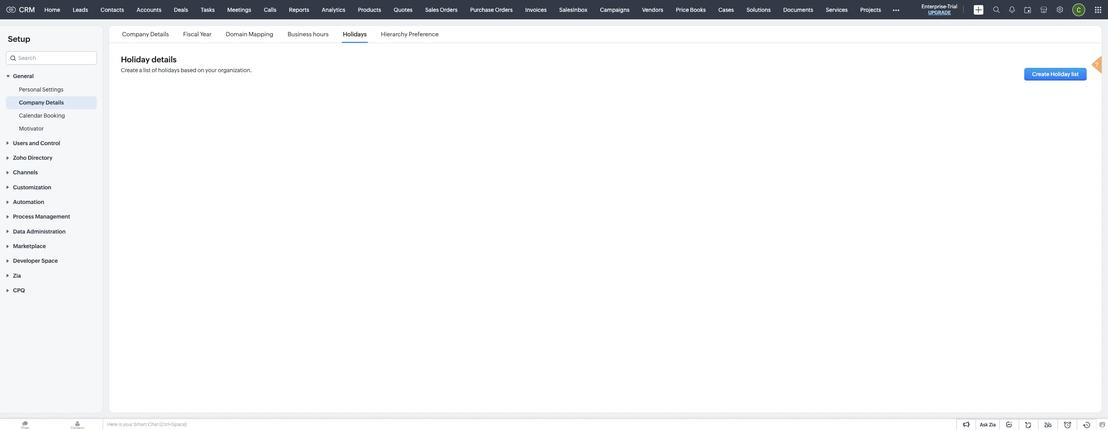 Task type: vqa. For each thing, say whether or not it's contained in the screenshot.
the 0
no



Task type: locate. For each thing, give the bounding box(es) containing it.
automation button
[[0, 195, 103, 210]]

company details down personal settings
[[19, 100, 64, 106]]

list
[[115, 26, 446, 43]]

1 horizontal spatial holiday
[[1051, 71, 1071, 77]]

contacts
[[101, 7, 124, 13]]

1 vertical spatial your
[[123, 423, 133, 428]]

details up the booking
[[46, 100, 64, 106]]

create holiday list button
[[1025, 68, 1087, 81]]

calls
[[264, 7, 276, 13]]

1 horizontal spatial your
[[205, 67, 217, 74]]

0 horizontal spatial holiday
[[121, 55, 150, 64]]

reports
[[289, 7, 309, 13]]

orders right purchase
[[495, 7, 513, 13]]

your
[[205, 67, 217, 74], [123, 423, 133, 428]]

domain
[[226, 31, 247, 38]]

home link
[[38, 0, 66, 19]]

1 vertical spatial details
[[46, 100, 64, 106]]

create
[[121, 67, 138, 74], [1033, 71, 1050, 77]]

details up details
[[150, 31, 169, 38]]

business hours link
[[286, 31, 330, 38]]

1 orders from the left
[[440, 7, 458, 13]]

company details down accounts link
[[122, 31, 169, 38]]

2 orders from the left
[[495, 7, 513, 13]]

developer space
[[13, 258, 58, 265]]

hierarchy preference
[[381, 31, 439, 38]]

0 horizontal spatial list
[[143, 67, 151, 74]]

a
[[139, 67, 142, 74]]

1 horizontal spatial orders
[[495, 7, 513, 13]]

zia inside dropdown button
[[13, 273, 21, 279]]

company details link down accounts link
[[121, 31, 170, 38]]

Other Modules field
[[888, 3, 905, 16]]

campaigns link
[[594, 0, 636, 19]]

automation
[[13, 199, 44, 206]]

0 horizontal spatial details
[[46, 100, 64, 106]]

list right a
[[143, 67, 151, 74]]

salesinbox link
[[553, 0, 594, 19]]

0 vertical spatial company details link
[[121, 31, 170, 38]]

sales
[[425, 7, 439, 13]]

create menu image
[[974, 5, 984, 14]]

search image
[[994, 6, 1000, 13]]

price books
[[676, 7, 706, 13]]

1 horizontal spatial details
[[150, 31, 169, 38]]

(ctrl+space)
[[160, 423, 187, 428]]

process management
[[13, 214, 70, 220]]

company details
[[122, 31, 169, 38], [19, 100, 64, 106]]

your inside create a list of holidays based on your organization. create holiday list
[[205, 67, 217, 74]]

zoho directory
[[13, 155, 52, 161]]

company up calendar
[[19, 100, 44, 106]]

analytics
[[322, 7, 345, 13]]

create a list of holidays based on your organization. create holiday list
[[121, 67, 1079, 77]]

accounts
[[137, 7, 161, 13]]

orders
[[440, 7, 458, 13], [495, 7, 513, 13]]

tasks
[[201, 7, 215, 13]]

cases
[[719, 7, 734, 13]]

on
[[198, 67, 204, 74]]

your right is
[[123, 423, 133, 428]]

profile element
[[1068, 0, 1090, 19]]

1 vertical spatial holiday
[[1051, 71, 1071, 77]]

campaigns
[[600, 7, 630, 13]]

tasks link
[[194, 0, 221, 19]]

motivator link
[[19, 125, 44, 133]]

accounts link
[[130, 0, 168, 19]]

deals link
[[168, 0, 194, 19]]

general region
[[0, 84, 103, 136]]

zia right 'ask'
[[990, 423, 996, 429]]

holiday details
[[121, 55, 177, 64]]

0 vertical spatial company details
[[122, 31, 169, 38]]

cases link
[[713, 0, 741, 19]]

salesinbox
[[560, 7, 588, 13]]

products
[[358, 7, 381, 13]]

holidays
[[343, 31, 367, 38]]

meetings
[[227, 7, 251, 13]]

company inside general region
[[19, 100, 44, 106]]

process
[[13, 214, 34, 220]]

company details link down personal settings
[[19, 99, 64, 107]]

1 horizontal spatial zia
[[990, 423, 996, 429]]

0 horizontal spatial create
[[121, 67, 138, 74]]

calendar booking
[[19, 113, 65, 119]]

company down accounts
[[122, 31, 149, 38]]

here is your smart chat (ctrl+space)
[[107, 423, 187, 428]]

Search text field
[[6, 52, 96, 64]]

0 vertical spatial company
[[122, 31, 149, 38]]

zoho
[[13, 155, 27, 161]]

chat
[[148, 423, 159, 428]]

products link
[[352, 0, 388, 19]]

setup
[[8, 34, 30, 43]]

developer
[[13, 258, 40, 265]]

business
[[288, 31, 312, 38]]

create menu element
[[969, 0, 989, 19]]

data
[[13, 229, 25, 235]]

0 horizontal spatial zia
[[13, 273, 21, 279]]

0 vertical spatial details
[[150, 31, 169, 38]]

0 horizontal spatial company
[[19, 100, 44, 106]]

holidays
[[158, 67, 180, 74]]

1 vertical spatial company details
[[19, 100, 64, 106]]

cpq button
[[0, 283, 103, 298]]

hierarchy preference link
[[380, 31, 440, 38]]

organization.
[[218, 67, 252, 74]]

None field
[[6, 51, 97, 65]]

signals element
[[1005, 0, 1020, 19]]

0 horizontal spatial company details link
[[19, 99, 64, 107]]

developer space button
[[0, 254, 103, 269]]

profile image
[[1073, 3, 1086, 16]]

customization
[[13, 185, 51, 191]]

users and control button
[[0, 136, 103, 151]]

fiscal year link
[[182, 31, 213, 38]]

1 vertical spatial zia
[[990, 423, 996, 429]]

0 vertical spatial your
[[205, 67, 217, 74]]

orders right sales
[[440, 7, 458, 13]]

reports link
[[283, 0, 316, 19]]

services
[[826, 7, 848, 13]]

zia
[[13, 273, 21, 279], [990, 423, 996, 429]]

list
[[143, 67, 151, 74], [1072, 71, 1079, 77]]

0 vertical spatial zia
[[13, 273, 21, 279]]

based
[[181, 67, 197, 74]]

details
[[150, 31, 169, 38], [46, 100, 64, 106]]

1 horizontal spatial company details
[[122, 31, 169, 38]]

0 vertical spatial holiday
[[121, 55, 150, 64]]

zia up cpq
[[13, 273, 21, 279]]

home
[[45, 7, 60, 13]]

holiday up a
[[121, 55, 150, 64]]

1 vertical spatial company
[[19, 100, 44, 106]]

zoho directory button
[[0, 151, 103, 165]]

0 horizontal spatial orders
[[440, 7, 458, 13]]

holiday left help image
[[1051, 71, 1071, 77]]

enterprise-trial upgrade
[[922, 4, 958, 15]]

your right on
[[205, 67, 217, 74]]

list left help image
[[1072, 71, 1079, 77]]

settings
[[42, 87, 64, 93]]

solutions link
[[741, 0, 777, 19]]

0 horizontal spatial company details
[[19, 100, 64, 106]]



Task type: describe. For each thing, give the bounding box(es) containing it.
calendar image
[[1025, 7, 1032, 13]]

holidays link
[[342, 31, 368, 38]]

here
[[107, 423, 118, 428]]

users
[[13, 140, 28, 147]]

price books link
[[670, 0, 713, 19]]

is
[[119, 423, 122, 428]]

hours
[[313, 31, 329, 38]]

preference
[[409, 31, 439, 38]]

invoices link
[[519, 0, 553, 19]]

leads link
[[66, 0, 94, 19]]

analytics link
[[316, 0, 352, 19]]

orders for sales orders
[[440, 7, 458, 13]]

personal
[[19, 87, 41, 93]]

fiscal year
[[183, 31, 212, 38]]

crm link
[[6, 6, 35, 14]]

help image
[[1090, 55, 1106, 76]]

data administration
[[13, 229, 66, 235]]

motivator
[[19, 126, 44, 132]]

details
[[152, 55, 177, 64]]

deals
[[174, 7, 188, 13]]

personal settings
[[19, 87, 64, 93]]

documents link
[[777, 0, 820, 19]]

hierarchy
[[381, 31, 408, 38]]

channels
[[13, 170, 38, 176]]

directory
[[28, 155, 52, 161]]

space
[[41, 258, 58, 265]]

quotes link
[[388, 0, 419, 19]]

projects link
[[854, 0, 888, 19]]

crm
[[19, 6, 35, 14]]

1 horizontal spatial company details link
[[121, 31, 170, 38]]

price
[[676, 7, 689, 13]]

fiscal
[[183, 31, 199, 38]]

mapping
[[249, 31, 273, 38]]

users and control
[[13, 140, 60, 147]]

zia button
[[0, 269, 103, 283]]

domain mapping
[[226, 31, 273, 38]]

of
[[152, 67, 157, 74]]

contacts link
[[94, 0, 130, 19]]

search element
[[989, 0, 1005, 19]]

administration
[[26, 229, 66, 235]]

trial
[[948, 4, 958, 9]]

general button
[[0, 69, 103, 84]]

general
[[13, 73, 34, 80]]

marketplace
[[13, 244, 46, 250]]

sales orders
[[425, 7, 458, 13]]

1 horizontal spatial company
[[122, 31, 149, 38]]

services link
[[820, 0, 854, 19]]

management
[[35, 214, 70, 220]]

marketplace button
[[0, 239, 103, 254]]

1 vertical spatial company details link
[[19, 99, 64, 107]]

quotes
[[394, 7, 413, 13]]

business hours
[[288, 31, 329, 38]]

calls link
[[258, 0, 283, 19]]

sales orders link
[[419, 0, 464, 19]]

holiday inside create a list of holidays based on your organization. create holiday list
[[1051, 71, 1071, 77]]

vendors
[[643, 7, 664, 13]]

cpq
[[13, 288, 25, 294]]

1 horizontal spatial list
[[1072, 71, 1079, 77]]

signals image
[[1010, 6, 1015, 13]]

company details inside general region
[[19, 100, 64, 106]]

meetings link
[[221, 0, 258, 19]]

list containing company details
[[115, 26, 446, 43]]

personal settings link
[[19, 86, 64, 94]]

chats image
[[0, 420, 50, 431]]

vendors link
[[636, 0, 670, 19]]

ask zia
[[980, 423, 996, 429]]

channels button
[[0, 165, 103, 180]]

books
[[690, 7, 706, 13]]

and
[[29, 140, 39, 147]]

customization button
[[0, 180, 103, 195]]

purchase
[[470, 7, 494, 13]]

upgrade
[[929, 10, 951, 15]]

booking
[[44, 113, 65, 119]]

details inside general region
[[46, 100, 64, 106]]

1 horizontal spatial create
[[1033, 71, 1050, 77]]

orders for purchase orders
[[495, 7, 513, 13]]

smart
[[134, 423, 147, 428]]

0 horizontal spatial your
[[123, 423, 133, 428]]

data administration button
[[0, 224, 103, 239]]

calendar booking link
[[19, 112, 65, 120]]

purchase orders
[[470, 7, 513, 13]]

ask
[[980, 423, 989, 429]]

contacts image
[[53, 420, 102, 431]]



